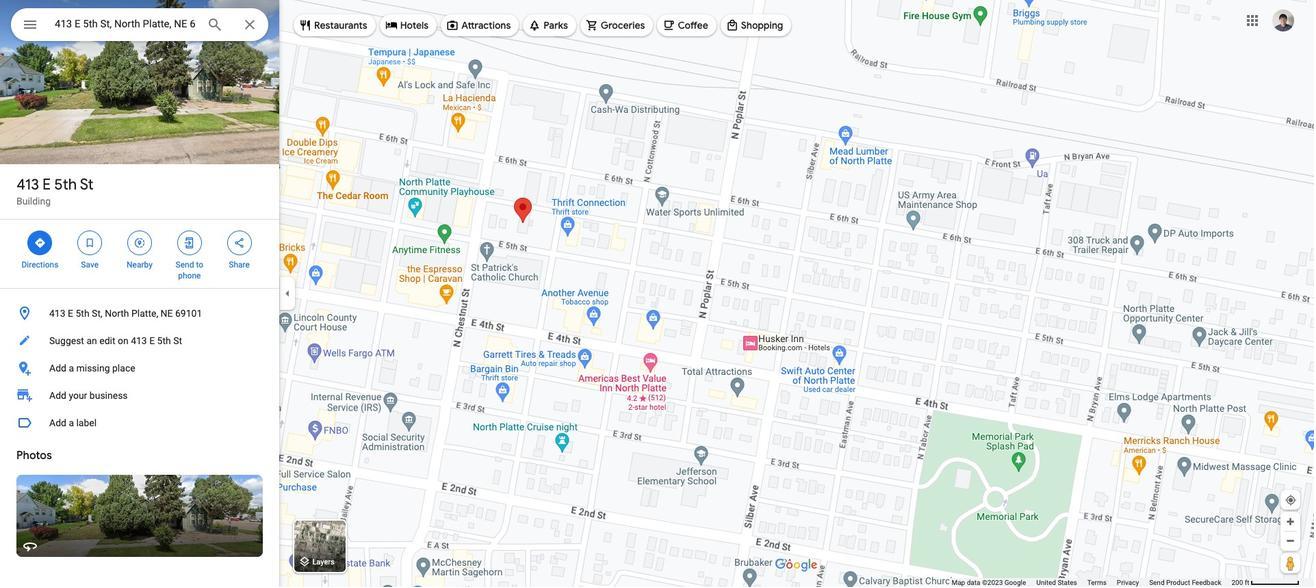Task type: describe. For each thing, give the bounding box(es) containing it.
413 e 5th st building
[[16, 175, 94, 207]]


[[183, 236, 196, 251]]

united
[[1037, 579, 1056, 587]]

missing
[[76, 363, 110, 374]]

 search field
[[11, 8, 268, 44]]

building
[[16, 196, 51, 207]]

share
[[229, 260, 250, 270]]

feedback
[[1192, 579, 1222, 587]]

coffee button
[[658, 9, 717, 42]]

413 e 5th st, north platte, ne 69101 button
[[0, 300, 279, 327]]

states
[[1058, 579, 1078, 587]]

coffee
[[678, 19, 708, 31]]

e for st,
[[68, 308, 73, 319]]

2 horizontal spatial 413
[[131, 335, 147, 346]]

nearby
[[127, 260, 153, 270]]

actions for 413 e 5th st region
[[0, 220, 279, 288]]

413 e 5th st, north platte, ne 69101
[[49, 308, 202, 319]]

shopping
[[741, 19, 784, 31]]

privacy button
[[1117, 579, 1139, 587]]

st inside button
[[173, 335, 182, 346]]


[[34, 236, 46, 251]]

product
[[1167, 579, 1191, 587]]

e for st
[[42, 175, 51, 194]]

add a label
[[49, 418, 97, 429]]

collapse side panel image
[[280, 286, 295, 301]]

terms
[[1088, 579, 1107, 587]]

69101
[[175, 308, 202, 319]]

restaurants button
[[294, 9, 376, 42]]

platte,
[[131, 308, 158, 319]]

groceries button
[[580, 9, 654, 42]]

©2023
[[982, 579, 1003, 587]]


[[233, 236, 246, 251]]

2 vertical spatial 5th
[[157, 335, 171, 346]]

data
[[967, 579, 981, 587]]


[[84, 236, 96, 251]]

ft
[[1245, 579, 1250, 587]]

add a label button
[[0, 409, 279, 437]]

413 E 5th St, North Platte, NE 69101 field
[[11, 8, 268, 41]]

business
[[90, 390, 128, 401]]

directions
[[22, 260, 58, 270]]

edit
[[99, 335, 115, 346]]

st inside 413 e 5th st building
[[80, 175, 94, 194]]

send to phone
[[176, 260, 203, 281]]

add a missing place
[[49, 363, 135, 374]]

save
[[81, 260, 99, 270]]

ne
[[161, 308, 173, 319]]

a for label
[[69, 418, 74, 429]]

footer inside the google maps element
[[952, 579, 1232, 587]]

zoom in image
[[1286, 517, 1296, 527]]

parks
[[544, 19, 568, 31]]



Task type: vqa. For each thing, say whether or not it's contained in the screenshot.
Product on the bottom of page
yes



Task type: locate. For each thing, give the bounding box(es) containing it.
send product feedback button
[[1150, 579, 1222, 587]]

1 vertical spatial st
[[173, 335, 182, 346]]

a left missing
[[69, 363, 74, 374]]

footer
[[952, 579, 1232, 587]]

a
[[69, 363, 74, 374], [69, 418, 74, 429]]

1 vertical spatial a
[[69, 418, 74, 429]]

0 horizontal spatial st
[[80, 175, 94, 194]]

united states button
[[1037, 579, 1078, 587]]

3 add from the top
[[49, 418, 66, 429]]

st
[[80, 175, 94, 194], [173, 335, 182, 346]]

200 ft
[[1232, 579, 1250, 587]]

add
[[49, 363, 66, 374], [49, 390, 66, 401], [49, 418, 66, 429]]

1 add from the top
[[49, 363, 66, 374]]

send for send to phone
[[176, 260, 194, 270]]

1 vertical spatial e
[[68, 308, 73, 319]]

None field
[[55, 16, 196, 32]]

shopping button
[[721, 9, 792, 42]]

to
[[196, 260, 203, 270]]

north
[[105, 308, 129, 319]]

413 right "on"
[[131, 335, 147, 346]]

413
[[16, 175, 39, 194], [49, 308, 65, 319], [131, 335, 147, 346]]

1 horizontal spatial 413
[[49, 308, 65, 319]]


[[22, 15, 38, 34]]

map data ©2023 google
[[952, 579, 1027, 587]]

0 vertical spatial add
[[49, 363, 66, 374]]

0 vertical spatial 413
[[16, 175, 39, 194]]

united states
[[1037, 579, 1078, 587]]

hotels
[[400, 19, 429, 31]]

suggest
[[49, 335, 84, 346]]

send left product in the right of the page
[[1150, 579, 1165, 587]]

5th for st,
[[76, 308, 89, 319]]

suggest an edit on 413 e 5th st button
[[0, 327, 279, 355]]

footer containing map data ©2023 google
[[952, 579, 1232, 587]]

groceries
[[601, 19, 645, 31]]

on
[[118, 335, 128, 346]]

2 horizontal spatial e
[[149, 335, 155, 346]]

1 vertical spatial add
[[49, 390, 66, 401]]

phone
[[178, 271, 201, 281]]

2 a from the top
[[69, 418, 74, 429]]

send inside button
[[1150, 579, 1165, 587]]

0 vertical spatial a
[[69, 363, 74, 374]]

e
[[42, 175, 51, 194], [68, 308, 73, 319], [149, 335, 155, 346]]

attractions
[[462, 19, 511, 31]]

1 horizontal spatial send
[[1150, 579, 1165, 587]]

privacy
[[1117, 579, 1139, 587]]

google account: nolan park  
(nolan.park@adept.ai) image
[[1273, 9, 1295, 31]]

add a missing place button
[[0, 355, 279, 382]]

add down the 'suggest'
[[49, 363, 66, 374]]


[[134, 236, 146, 251]]

413 for st,
[[49, 308, 65, 319]]

send up phone
[[176, 260, 194, 270]]

413 e 5th st main content
[[0, 0, 279, 587]]

5th
[[54, 175, 77, 194], [76, 308, 89, 319], [157, 335, 171, 346]]

hotels button
[[380, 9, 437, 42]]

0 vertical spatial e
[[42, 175, 51, 194]]

413 inside 413 e 5th st building
[[16, 175, 39, 194]]

photos
[[16, 449, 52, 463]]

1 vertical spatial send
[[1150, 579, 1165, 587]]

terms button
[[1088, 579, 1107, 587]]

add for add a missing place
[[49, 363, 66, 374]]

st,
[[92, 308, 103, 319]]

zoom out image
[[1286, 536, 1296, 546]]

restaurants
[[314, 19, 367, 31]]

map
[[952, 579, 966, 587]]

200 ft button
[[1232, 579, 1300, 587]]

5th inside 413 e 5th st building
[[54, 175, 77, 194]]

google maps element
[[0, 0, 1315, 587]]

add left label
[[49, 418, 66, 429]]

send inside send to phone
[[176, 260, 194, 270]]

1 vertical spatial 413
[[49, 308, 65, 319]]

e left st,
[[68, 308, 73, 319]]

send product feedback
[[1150, 579, 1222, 587]]

413 up the 'suggest'
[[49, 308, 65, 319]]

1 horizontal spatial e
[[68, 308, 73, 319]]

0 vertical spatial send
[[176, 260, 194, 270]]

show your location image
[[1285, 494, 1297, 507]]

0 horizontal spatial 413
[[16, 175, 39, 194]]

a for missing
[[69, 363, 74, 374]]

2 add from the top
[[49, 390, 66, 401]]

layers
[[313, 558, 335, 567]]

5th for st
[[54, 175, 77, 194]]

st up 
[[80, 175, 94, 194]]

0 horizontal spatial e
[[42, 175, 51, 194]]

add for add a label
[[49, 418, 66, 429]]

2 vertical spatial add
[[49, 418, 66, 429]]

a left label
[[69, 418, 74, 429]]

send for send product feedback
[[1150, 579, 1165, 587]]

suggest an edit on 413 e 5th st
[[49, 335, 182, 346]]

0 vertical spatial 5th
[[54, 175, 77, 194]]

your
[[69, 390, 87, 401]]

1 a from the top
[[69, 363, 74, 374]]

attractions button
[[441, 9, 519, 42]]

2 vertical spatial 413
[[131, 335, 147, 346]]

add left your
[[49, 390, 66, 401]]

e up building
[[42, 175, 51, 194]]

label
[[76, 418, 97, 429]]

0 vertical spatial st
[[80, 175, 94, 194]]

 button
[[11, 8, 49, 44]]

1 horizontal spatial st
[[173, 335, 182, 346]]

0 horizontal spatial send
[[176, 260, 194, 270]]

send
[[176, 260, 194, 270], [1150, 579, 1165, 587]]

413 for st
[[16, 175, 39, 194]]

add your business
[[49, 390, 128, 401]]

e inside 413 e 5th st building
[[42, 175, 51, 194]]

none field inside 413 e 5th st, north platte, ne 69101 'field'
[[55, 16, 196, 32]]

2 vertical spatial e
[[149, 335, 155, 346]]

show street view coverage image
[[1281, 553, 1301, 574]]

1 vertical spatial 5th
[[76, 308, 89, 319]]

200
[[1232, 579, 1244, 587]]

an
[[87, 335, 97, 346]]

google
[[1005, 579, 1027, 587]]

place
[[112, 363, 135, 374]]

st down 69101
[[173, 335, 182, 346]]

e down platte,
[[149, 335, 155, 346]]

413 up building
[[16, 175, 39, 194]]

add your business link
[[0, 382, 279, 409]]

parks button
[[523, 9, 576, 42]]

add for add your business
[[49, 390, 66, 401]]



